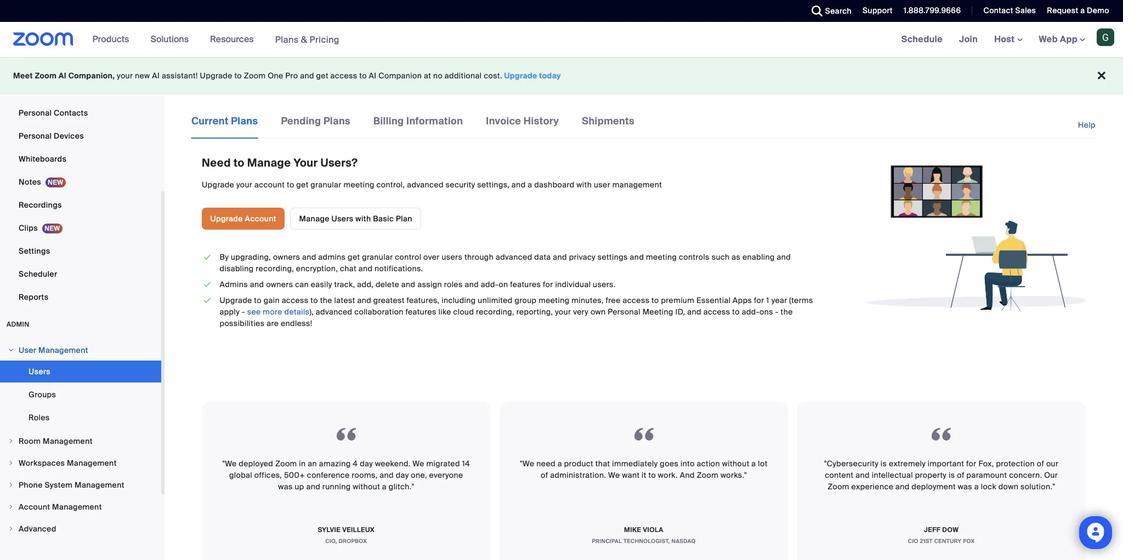 Task type: locate. For each thing, give the bounding box(es) containing it.
phone inside menu item
[[19, 480, 43, 490]]

1 horizontal spatial we
[[608, 470, 620, 480]]

users inside button
[[332, 214, 354, 224]]

0 vertical spatial recording,
[[256, 264, 294, 274]]

1 vertical spatial personal
[[19, 131, 52, 141]]

upgrading,
[[231, 252, 271, 262]]

features inside ), advanced collaboration features like cloud recording, reporting, your very own personal meeting id, and access to add-ons - the possibilities are endless!
[[406, 307, 436, 317]]

0 horizontal spatial users
[[29, 367, 50, 377]]

the down easily
[[320, 296, 332, 305]]

and down add,
[[357, 296, 371, 305]]

your left account at the top of page
[[236, 180, 252, 190]]

0 vertical spatial features
[[510, 280, 541, 289]]

meeting inside by upgrading, owners and admins get granular control over users through advanced data and privacy settings and meeting controls such as enabling and disabling recording, encryption, chat and notifications.
[[646, 252, 677, 262]]

management
[[612, 180, 662, 190]]

was inside "we deployed zoom in an amazing 4 day weekend. we migrated 14 global offices, 500+ conference rooms, and day one, everyone was up and running without a glitch."
[[278, 482, 293, 492]]

with inside button
[[356, 214, 371, 224]]

1 horizontal spatial day
[[396, 470, 409, 480]]

3 right image from the top
[[8, 482, 14, 489]]

1 checked image from the top
[[202, 252, 213, 263]]

resources button
[[210, 22, 259, 57]]

with left user
[[577, 180, 592, 190]]

lock
[[981, 482, 996, 492]]

0 horizontal spatial features
[[406, 307, 436, 317]]

0 vertical spatial owners
[[273, 252, 300, 262]]

right image inside workspaces management menu item
[[8, 460, 14, 467]]

to inside ), advanced collaboration features like cloud recording, reporting, your very own personal meeting id, and access to add-ons - the possibilities are endless!
[[732, 307, 740, 317]]

2 phone from the top
[[19, 480, 43, 490]]

intellectual
[[872, 470, 913, 480]]

1 horizontal spatial get
[[316, 71, 328, 81]]

was left up
[[278, 482, 293, 492]]

),
[[310, 307, 314, 317]]

plans right pending
[[324, 115, 350, 128]]

extremely
[[889, 459, 926, 469]]

companion,
[[68, 71, 115, 81]]

dropbox
[[339, 538, 367, 545]]

shipments link
[[581, 114, 635, 137]]

2 vertical spatial your
[[555, 307, 571, 317]]

0 vertical spatial users
[[332, 214, 354, 224]]

0 vertical spatial get
[[316, 71, 328, 81]]

get up chat
[[348, 252, 360, 262]]

0 horizontal spatial without
[[353, 482, 380, 492]]

upgrade inside 'upgrade account' button
[[210, 214, 243, 224]]

1 right image from the top
[[8, 438, 14, 445]]

to left companion
[[359, 71, 367, 81]]

access down pricing
[[330, 71, 357, 81]]

0 vertical spatial add-
[[481, 280, 499, 289]]

app
[[1060, 33, 1078, 45]]

of left the our
[[1037, 459, 1044, 469]]

and inside ), advanced collaboration features like cloud recording, reporting, your very own personal meeting id, and access to add-ons - the possibilities are endless!
[[687, 307, 701, 317]]

checked image for upgrade
[[202, 295, 213, 306]]

see
[[247, 307, 261, 317]]

we
[[413, 459, 424, 469], [608, 470, 620, 480]]

personal down free
[[608, 307, 641, 317]]

was inside "cybersecurity is extremely important for fox, protection of our content and intellectual property is of paramount concern. our zoom experience and deployment was a lock down solution."
[[958, 482, 972, 492]]

"we inside ""we need a product that immediately goes into action without a lot of administration. we want it to work. and zoom works.""
[[520, 459, 534, 469]]

add- up unlimited on the bottom of the page
[[481, 280, 499, 289]]

1 "we from the left
[[222, 459, 237, 469]]

plans & pricing
[[275, 34, 339, 45]]

checked image for admins
[[202, 279, 213, 291]]

1 vertical spatial right image
[[8, 504, 14, 511]]

zoom logo image
[[13, 32, 73, 46]]

0 horizontal spatial your
[[117, 71, 133, 81]]

0 horizontal spatial get
[[296, 180, 309, 190]]

1 horizontal spatial was
[[958, 482, 972, 492]]

information
[[406, 115, 463, 128]]

1 vertical spatial with
[[356, 214, 371, 224]]

"we up global
[[222, 459, 237, 469]]

management for user management
[[38, 345, 88, 355]]

a inside "we deployed zoom in an amazing 4 day weekend. we migrated 14 global offices, 500+ conference rooms, and day one, everyone was up and running without a glitch."
[[382, 482, 387, 492]]

meeting up reporting,
[[539, 296, 570, 305]]

2 right image from the top
[[8, 460, 14, 467]]

0 horizontal spatial account
[[19, 502, 50, 512]]

workspaces management menu item
[[0, 453, 161, 474]]

zoom right meet at the top of page
[[35, 71, 57, 81]]

recording, inside ), advanced collaboration features like cloud recording, reporting, your very own personal meeting id, and access to add-ons - the possibilities are endless!
[[476, 307, 514, 317]]

roles link
[[0, 407, 161, 429]]

add- down apps
[[742, 307, 760, 317]]

0 horizontal spatial of
[[541, 470, 548, 480]]

1 horizontal spatial is
[[949, 470, 955, 480]]

checked image for by
[[202, 252, 213, 263]]

1 phone from the top
[[19, 85, 43, 95]]

jeff
[[924, 526, 941, 535]]

0 vertical spatial phone
[[19, 85, 43, 95]]

billing information
[[373, 115, 463, 128]]

upgrade inside upgrade to gain access to the latest and greatest features, including unlimited group meeting minutes, free access to premium essential apps for 1 year (terms apply -
[[220, 296, 252, 305]]

reporting,
[[516, 307, 553, 317]]

1 horizontal spatial add-
[[742, 307, 760, 317]]

nasdaq
[[671, 538, 696, 545]]

user management menu
[[0, 361, 161, 430]]

0 vertical spatial without
[[722, 459, 749, 469]]

right image for account management
[[8, 504, 14, 511]]

the down year
[[781, 307, 793, 317]]

1 vertical spatial we
[[608, 470, 620, 480]]

"we for "we need a product that immediately goes into action without a lot of administration. we want it to work. and zoom works."
[[520, 459, 534, 469]]

0 horizontal spatial recording,
[[256, 264, 294, 274]]

1 vertical spatial recording,
[[476, 307, 514, 317]]

room management menu item
[[0, 431, 161, 452]]

0 vertical spatial advanced
[[407, 180, 444, 190]]

0 vertical spatial is
[[881, 459, 887, 469]]

need to manage your users?
[[202, 156, 358, 170]]

plans for current plans
[[231, 115, 258, 128]]

a left lock
[[974, 482, 979, 492]]

2 vertical spatial meeting
[[539, 296, 570, 305]]

and inside upgrade to gain access to the latest and greatest features, including unlimited group meeting minutes, free access to premium essential apps for 1 year (terms apply -
[[357, 296, 371, 305]]

clips link
[[0, 217, 161, 239]]

1 - from the left
[[242, 307, 245, 317]]

2 vertical spatial get
[[348, 252, 360, 262]]

0 vertical spatial meeting
[[344, 180, 374, 190]]

as
[[732, 252, 740, 262]]

zoom inside "we deployed zoom in an amazing 4 day weekend. we migrated 14 global offices, 500+ conference rooms, and day one, everyone was up and running without a glitch."
[[275, 459, 297, 469]]

management for workspaces management
[[67, 458, 117, 468]]

we up the one,
[[413, 459, 424, 469]]

2 vertical spatial for
[[966, 459, 977, 469]]

right image left account management
[[8, 504, 14, 511]]

up
[[295, 482, 304, 492]]

1 horizontal spatial manage
[[299, 214, 330, 224]]

1 vertical spatial advanced
[[496, 252, 532, 262]]

your
[[117, 71, 133, 81], [236, 180, 252, 190], [555, 307, 571, 317]]

owners up gain
[[266, 280, 293, 289]]

1 vertical spatial day
[[396, 470, 409, 480]]

is up intellectual
[[881, 459, 887, 469]]

0 horizontal spatial granular
[[311, 180, 341, 190]]

notes link
[[0, 171, 161, 193]]

1 horizontal spatial your
[[236, 180, 252, 190]]

owners inside by upgrading, owners and admins get granular control over users through advanced data and privacy settings and meeting controls such as enabling and disabling recording, encryption, chat and notifications.
[[273, 252, 300, 262]]

granular up notifications.
[[362, 252, 393, 262]]

phone for phone system management
[[19, 480, 43, 490]]

day right 4
[[360, 459, 373, 469]]

content
[[825, 470, 854, 480]]

0 vertical spatial we
[[413, 459, 424, 469]]

we inside ""we need a product that immediately goes into action without a lot of administration. we want it to work. and zoom works.""
[[608, 470, 620, 480]]

2 "we from the left
[[520, 459, 534, 469]]

advanced down latest
[[316, 307, 352, 317]]

current plans link
[[191, 114, 259, 139]]

account inside button
[[245, 214, 276, 224]]

see more details
[[247, 307, 310, 317]]

a left glitch."
[[382, 482, 387, 492]]

1 was from the left
[[278, 482, 293, 492]]

glitch."
[[389, 482, 414, 492]]

admin
[[7, 320, 29, 329]]

control,
[[376, 180, 405, 190]]

a left demo
[[1080, 5, 1085, 15]]

zoom down action
[[697, 470, 719, 480]]

was left lock
[[958, 482, 972, 492]]

was
[[278, 482, 293, 492], [958, 482, 972, 492]]

room management
[[19, 437, 93, 446]]

0 vertical spatial checked image
[[202, 252, 213, 263]]

account down account at the top of page
[[245, 214, 276, 224]]

to down apps
[[732, 307, 740, 317]]

1 vertical spatial users
[[29, 367, 50, 377]]

to down resources dropdown button
[[234, 71, 242, 81]]

right image left room
[[8, 438, 14, 445]]

1
[[766, 296, 769, 305]]

- left see
[[242, 307, 245, 317]]

personal contacts link
[[0, 102, 161, 124]]

users up "admins"
[[332, 214, 354, 224]]

upgrade for upgrade account
[[210, 214, 243, 224]]

one,
[[411, 470, 427, 480]]

manage up account at the top of page
[[247, 156, 291, 170]]

2 horizontal spatial get
[[348, 252, 360, 262]]

personal for personal devices
[[19, 131, 52, 141]]

right image left advanced
[[8, 526, 14, 533]]

0 horizontal spatial -
[[242, 307, 245, 317]]

contacts
[[54, 108, 88, 118]]

of down important
[[957, 470, 965, 480]]

profile picture image
[[1097, 29, 1114, 46]]

1 horizontal spatial granular
[[362, 252, 393, 262]]

1 horizontal spatial account
[[245, 214, 276, 224]]

1 horizontal spatial ai
[[152, 71, 160, 81]]

2 horizontal spatial ai
[[369, 71, 377, 81]]

0 horizontal spatial "we
[[222, 459, 237, 469]]

1 vertical spatial granular
[[362, 252, 393, 262]]

2 horizontal spatial advanced
[[496, 252, 532, 262]]

management up 'advanced' menu item
[[52, 502, 102, 512]]

plans & pricing link
[[275, 34, 339, 45], [275, 34, 339, 45]]

experience
[[851, 482, 893, 492]]

pro
[[285, 71, 298, 81]]

users
[[332, 214, 354, 224], [29, 367, 50, 377]]

1 horizontal spatial advanced
[[407, 180, 444, 190]]

with left the basic
[[356, 214, 371, 224]]

and inside meet zoom ai companion, "footer"
[[300, 71, 314, 81]]

recording, down unlimited on the bottom of the page
[[476, 307, 514, 317]]

0 vertical spatial with
[[577, 180, 592, 190]]

for left fox, at the bottom
[[966, 459, 977, 469]]

a inside "cybersecurity is extremely important for fox, protection of our content and intellectual property is of paramount concern. our zoom experience and deployment was a lock down solution."
[[974, 482, 979, 492]]

right image for phone
[[8, 482, 14, 489]]

1 horizontal spatial plans
[[275, 34, 299, 45]]

our
[[1046, 459, 1059, 469]]

3 checked image from the top
[[202, 295, 213, 306]]

4 right image from the top
[[8, 526, 14, 533]]

right image inside account management menu item
[[8, 504, 14, 511]]

0 vertical spatial personal
[[19, 108, 52, 118]]

endless!
[[281, 319, 312, 328]]

the
[[320, 296, 332, 305], [781, 307, 793, 317]]

resources
[[210, 33, 254, 45]]

day
[[360, 459, 373, 469], [396, 470, 409, 480]]

"we inside "we deployed zoom in an amazing 4 day weekend. we migrated 14 global offices, 500+ conference rooms, and day one, everyone was up and running without a glitch."
[[222, 459, 237, 469]]

1 vertical spatial owners
[[266, 280, 293, 289]]

0 vertical spatial account
[[245, 214, 276, 224]]

web app
[[1039, 33, 1078, 45]]

ai left companion,
[[59, 71, 66, 81]]

advanced menu item
[[0, 519, 161, 540]]

notes
[[19, 177, 41, 187]]

0 vertical spatial granular
[[311, 180, 341, 190]]

it
[[642, 470, 646, 480]]

management up workspaces management
[[43, 437, 93, 446]]

owners up can
[[273, 252, 300, 262]]

user
[[19, 345, 36, 355]]

0 horizontal spatial for
[[543, 280, 553, 289]]

ai
[[59, 71, 66, 81], [152, 71, 160, 81], [369, 71, 377, 81]]

0 horizontal spatial was
[[278, 482, 293, 492]]

your left very
[[555, 307, 571, 317]]

groups
[[29, 390, 56, 400]]

0 vertical spatial for
[[543, 280, 553, 289]]

without inside "we deployed zoom in an amazing 4 day weekend. we migrated 14 global offices, 500+ conference rooms, and day one, everyone was up and running without a glitch."
[[353, 482, 380, 492]]

to inside ""we need a product that immediately goes into action without a lot of administration. we want it to work. and zoom works.""
[[649, 470, 656, 480]]

2 - from the left
[[775, 307, 779, 317]]

history
[[524, 115, 559, 128]]

1 right image from the top
[[8, 347, 14, 354]]

0 vertical spatial right image
[[8, 347, 14, 354]]

shipments
[[582, 115, 635, 128]]

settings
[[598, 252, 628, 262]]

features up group
[[510, 280, 541, 289]]

personal menu menu
[[0, 0, 161, 309]]

right image
[[8, 347, 14, 354], [8, 504, 14, 511]]

personal inside personal devices link
[[19, 131, 52, 141]]

1 horizontal spatial "we
[[520, 459, 534, 469]]

solutions button
[[150, 22, 194, 57]]

2 horizontal spatial for
[[966, 459, 977, 469]]

right image left 'system'
[[8, 482, 14, 489]]

1 horizontal spatial -
[[775, 307, 779, 317]]

right image inside phone system management menu item
[[8, 482, 14, 489]]

meet
[[13, 71, 33, 81]]

zoom up 500+
[[275, 459, 297, 469]]

get right pro
[[316, 71, 328, 81]]

migrated
[[426, 459, 460, 469]]

manage users with basic plan button
[[290, 208, 421, 230]]

advanced inside by upgrading, owners and admins get granular control over users through advanced data and privacy settings and meeting controls such as enabling and disabling recording, encryption, chat and notifications.
[[496, 252, 532, 262]]

companion
[[379, 71, 422, 81]]

owners for upgrading,
[[273, 252, 300, 262]]

0 horizontal spatial add-
[[481, 280, 499, 289]]

of down need
[[541, 470, 548, 480]]

1 horizontal spatial features
[[510, 280, 541, 289]]

granular down "users?"
[[311, 180, 341, 190]]

upgrade today link
[[504, 71, 561, 81]]

phone down the workspaces
[[19, 480, 43, 490]]

0 vertical spatial the
[[320, 296, 332, 305]]

system
[[45, 480, 73, 490]]

1 vertical spatial the
[[781, 307, 793, 317]]

"we left need
[[520, 459, 534, 469]]

0 horizontal spatial with
[[356, 214, 371, 224]]

owners for and
[[266, 280, 293, 289]]

global
[[229, 470, 252, 480]]

right image inside user management menu item
[[8, 347, 14, 354]]

personal up personal devices
[[19, 108, 52, 118]]

meet zoom ai companion, footer
[[0, 57, 1123, 95]]

2 vertical spatial advanced
[[316, 307, 352, 317]]

1 horizontal spatial the
[[781, 307, 793, 317]]

phone inside "link"
[[19, 85, 43, 95]]

we down that
[[608, 470, 620, 480]]

and right "settings,"
[[512, 180, 526, 190]]

upgrade down need
[[202, 180, 234, 190]]

to right it
[[649, 470, 656, 480]]

phone system management menu item
[[0, 475, 161, 496]]

for left the 1
[[754, 296, 764, 305]]

and right pro
[[300, 71, 314, 81]]

advanced left data
[[496, 252, 532, 262]]

access down essential
[[703, 307, 730, 317]]

right image
[[8, 438, 14, 445], [8, 460, 14, 467], [8, 482, 14, 489], [8, 526, 14, 533]]

(terms
[[789, 296, 813, 305]]

encryption,
[[296, 264, 338, 274]]

and up experience
[[856, 470, 870, 480]]

2 horizontal spatial meeting
[[646, 252, 677, 262]]

paramount
[[967, 470, 1007, 480]]

plans inside product information navigation
[[275, 34, 299, 45]]

banner
[[0, 22, 1123, 58]]

1 vertical spatial features
[[406, 307, 436, 317]]

0 vertical spatial manage
[[247, 156, 291, 170]]

a right need
[[558, 459, 562, 469]]

2 horizontal spatial your
[[555, 307, 571, 317]]

0 horizontal spatial day
[[360, 459, 373, 469]]

manage up "admins"
[[299, 214, 330, 224]]

- inside upgrade to gain access to the latest and greatest features, including unlimited group meeting minutes, free access to premium essential apps for 1 year (terms apply -
[[242, 307, 245, 317]]

a left dashboard
[[528, 180, 532, 190]]

and right id,
[[687, 307, 701, 317]]

plans right current
[[231, 115, 258, 128]]

1 vertical spatial add-
[[742, 307, 760, 317]]

day up glitch."
[[396, 470, 409, 480]]

upgrade your account to get granular meeting control, advanced security settings, and a dashboard with user management
[[202, 180, 662, 190]]

2 vertical spatial checked image
[[202, 295, 213, 306]]

2 right image from the top
[[8, 504, 14, 511]]

0 horizontal spatial ai
[[59, 71, 66, 81]]

ai right new
[[152, 71, 160, 81]]

main content main content
[[165, 97, 1123, 560]]

zoom down content
[[828, 482, 849, 492]]

for inside upgrade to gain access to the latest and greatest features, including unlimited group meeting minutes, free access to premium essential apps for 1 year (terms apply -
[[754, 296, 764, 305]]

join
[[959, 33, 978, 45]]

checked image
[[202, 252, 213, 263], [202, 279, 213, 291], [202, 295, 213, 306]]

right image left the workspaces
[[8, 460, 14, 467]]

2 checked image from the top
[[202, 279, 213, 291]]

1 vertical spatial for
[[754, 296, 764, 305]]

plans for pending plans
[[324, 115, 350, 128]]

to right account at the top of page
[[287, 180, 294, 190]]

personal up whiteboards
[[19, 131, 52, 141]]

right image inside the room management menu item
[[8, 438, 14, 445]]

ai left companion
[[369, 71, 377, 81]]

2 was from the left
[[958, 482, 972, 492]]

to
[[234, 71, 242, 81], [359, 71, 367, 81], [234, 156, 244, 170], [287, 180, 294, 190], [254, 296, 262, 305], [311, 296, 318, 305], [652, 296, 659, 305], [732, 307, 740, 317], [649, 470, 656, 480]]

meeting
[[643, 307, 673, 317]]

0 horizontal spatial we
[[413, 459, 424, 469]]

scheduler
[[19, 269, 57, 279]]

0 horizontal spatial the
[[320, 296, 332, 305]]

own
[[591, 307, 606, 317]]

weekend.
[[375, 459, 411, 469]]

1 horizontal spatial users
[[332, 214, 354, 224]]

technologist,
[[624, 538, 670, 545]]

2 vertical spatial personal
[[608, 307, 641, 317]]

0 horizontal spatial advanced
[[316, 307, 352, 317]]

0 vertical spatial your
[[117, 71, 133, 81]]

upgrade up by
[[210, 214, 243, 224]]

upgrade up "apply"
[[220, 296, 252, 305]]

reports
[[19, 292, 48, 302]]

the inside ), advanced collaboration features like cloud recording, reporting, your very own personal meeting id, and access to add-ons - the possibilities are endless!
[[781, 307, 793, 317]]

is down important
[[949, 470, 955, 480]]

the inside upgrade to gain access to the latest and greatest features, including unlimited group meeting minutes, free access to premium essential apps for 1 year (terms apply -
[[320, 296, 332, 305]]

2 horizontal spatial plans
[[324, 115, 350, 128]]

1 vertical spatial account
[[19, 502, 50, 512]]

meeting inside upgrade to gain access to the latest and greatest features, including unlimited group meeting minutes, free access to premium essential apps for 1 year (terms apply -
[[539, 296, 570, 305]]

recording, down upgrading,
[[256, 264, 294, 274]]

1 vertical spatial without
[[353, 482, 380, 492]]

account inside menu item
[[19, 502, 50, 512]]

recordings
[[19, 200, 62, 210]]

1 horizontal spatial meeting
[[539, 296, 570, 305]]

banner containing products
[[0, 22, 1123, 58]]

without inside ""we need a product that immediately goes into action without a lot of administration. we want it to work. and zoom works.""
[[722, 459, 749, 469]]

a left "lot"
[[752, 459, 756, 469]]

without up works."
[[722, 459, 749, 469]]

jeff dow cio 21st century fox
[[908, 526, 975, 545]]

zoom inside "cybersecurity is extremely important for fox, protection of our content and intellectual property is of paramount concern. our zoom experience and deployment was a lock down solution."
[[828, 482, 849, 492]]

your left new
[[117, 71, 133, 81]]

through
[[464, 252, 494, 262]]

management up the users link
[[38, 345, 88, 355]]

today
[[539, 71, 561, 81]]

1 horizontal spatial with
[[577, 180, 592, 190]]

1 vertical spatial is
[[949, 470, 955, 480]]

1 vertical spatial phone
[[19, 480, 43, 490]]

your inside ), advanced collaboration features like cloud recording, reporting, your very own personal meeting id, and access to add-ons - the possibilities are endless!
[[555, 307, 571, 317]]

to up meeting
[[652, 296, 659, 305]]

and down intellectual
[[896, 482, 910, 492]]



Task type: vqa. For each thing, say whether or not it's contained in the screenshot.
"cost."
yes



Task type: describe. For each thing, give the bounding box(es) containing it.
21st
[[920, 538, 933, 545]]

your inside meet zoom ai companion, "footer"
[[117, 71, 133, 81]]

management for account management
[[52, 502, 102, 512]]

more
[[263, 307, 282, 317]]

and up add,
[[358, 264, 373, 274]]

room
[[19, 437, 41, 446]]

products button
[[92, 22, 134, 57]]

2 horizontal spatial of
[[1037, 459, 1044, 469]]

basic
[[373, 214, 394, 224]]

user management menu item
[[0, 340, 161, 361]]

groups link
[[0, 384, 161, 406]]

recording, inside by upgrading, owners and admins get granular control over users through advanced data and privacy settings and meeting controls such as enabling and disabling recording, encryption, chat and notifications.
[[256, 264, 294, 274]]

right image for user management
[[8, 347, 14, 354]]

on
[[499, 280, 508, 289]]

1 vertical spatial your
[[236, 180, 252, 190]]

and right data
[[553, 252, 567, 262]]

running
[[322, 482, 351, 492]]

management for room management
[[43, 437, 93, 446]]

minutes,
[[572, 296, 604, 305]]

billing
[[373, 115, 404, 128]]

essential
[[696, 296, 731, 305]]

at
[[424, 71, 431, 81]]

viola
[[643, 526, 664, 535]]

goes
[[660, 459, 679, 469]]

need
[[202, 156, 231, 170]]

premium
[[661, 296, 694, 305]]

right image for room
[[8, 438, 14, 445]]

2 ai from the left
[[152, 71, 160, 81]]

in
[[299, 459, 306, 469]]

upgrade right the cost.
[[504, 71, 537, 81]]

schedule link
[[893, 22, 951, 57]]

no
[[433, 71, 443, 81]]

and right roles
[[465, 280, 479, 289]]

account management menu item
[[0, 497, 161, 518]]

to up ),
[[311, 296, 318, 305]]

access right free
[[623, 296, 650, 305]]

very
[[573, 307, 589, 317]]

users
[[442, 252, 462, 262]]

contact
[[984, 5, 1013, 15]]

help link
[[1078, 114, 1097, 137]]

current plans
[[191, 115, 258, 128]]

we inside "we deployed zoom in an amazing 4 day weekend. we migrated 14 global offices, 500+ conference rooms, and day one, everyone was up and running without a glitch."
[[413, 459, 424, 469]]

cost.
[[484, 71, 502, 81]]

product information navigation
[[84, 22, 348, 58]]

and up encryption,
[[302, 252, 316, 262]]

and up gain
[[250, 280, 264, 289]]

invoice history link
[[486, 114, 560, 137]]

request a demo
[[1047, 5, 1109, 15]]

join link
[[951, 22, 986, 57]]

to right need
[[234, 156, 244, 170]]

that
[[595, 459, 610, 469]]

veilleux
[[342, 526, 375, 535]]

fox
[[963, 538, 975, 545]]

cio
[[908, 538, 918, 545]]

users link
[[0, 361, 161, 383]]

right image for workspaces
[[8, 460, 14, 467]]

host button
[[994, 33, 1023, 45]]

personal inside ), advanced collaboration features like cloud recording, reporting, your very own personal meeting id, and access to add-ons - the possibilities are endless!
[[608, 307, 641, 317]]

and right up
[[306, 482, 320, 492]]

1 horizontal spatial of
[[957, 470, 965, 480]]

and right "enabling" on the top of page
[[777, 252, 791, 262]]

admins
[[220, 280, 248, 289]]

upgrade down product information navigation
[[200, 71, 232, 81]]

access up details
[[282, 296, 309, 305]]

manage inside button
[[299, 214, 330, 224]]

add,
[[357, 280, 374, 289]]

and right settings
[[630, 252, 644, 262]]

add- inside ), advanced collaboration features like cloud recording, reporting, your very own personal meeting id, and access to add-ons - the possibilities are endless!
[[742, 307, 760, 317]]

works."
[[721, 470, 747, 480]]

0 horizontal spatial is
[[881, 459, 887, 469]]

zoom left one
[[244, 71, 266, 81]]

one
[[268, 71, 283, 81]]

manage users with basic plan
[[299, 214, 412, 224]]

upgrade for upgrade to gain access to the latest and greatest features, including unlimited group meeting minutes, free access to premium essential apps for 1 year (terms apply -
[[220, 296, 252, 305]]

cloud
[[453, 307, 474, 317]]

invoice
[[486, 115, 521, 128]]

personal for personal contacts
[[19, 108, 52, 118]]

for inside "cybersecurity is extremely important for fox, protection of our content and intellectual property is of paramount concern. our zoom experience and deployment was a lock down solution."
[[966, 459, 977, 469]]

4
[[353, 459, 358, 469]]

rooms,
[[352, 470, 378, 480]]

admin menu menu
[[0, 340, 161, 541]]

3 ai from the left
[[369, 71, 377, 81]]

contact sales
[[984, 5, 1036, 15]]

data
[[534, 252, 551, 262]]

right image inside 'advanced' menu item
[[8, 526, 14, 533]]

devices
[[54, 131, 84, 141]]

billing information link
[[373, 114, 464, 137]]

web
[[1039, 33, 1058, 45]]

greatest
[[373, 296, 405, 305]]

- inside ), advanced collaboration features like cloud recording, reporting, your very own personal meeting id, and access to add-ons - the possibilities are endless!
[[775, 307, 779, 317]]

users.
[[593, 280, 616, 289]]

1 vertical spatial get
[[296, 180, 309, 190]]

granular inside by upgrading, owners and admins get granular control over users through advanced data and privacy settings and meeting controls such as enabling and disabling recording, encryption, chat and notifications.
[[362, 252, 393, 262]]

assistant!
[[162, 71, 198, 81]]

sylvie
[[318, 526, 341, 535]]

side navigation navigation
[[0, 0, 165, 560]]

"we for "we deployed zoom in an amazing 4 day weekend. we migrated 14 global offices, 500+ conference rooms, and day one, everyone was up and running without a glitch."
[[222, 459, 237, 469]]

get inside by upgrading, owners and admins get granular control over users through advanced data and privacy settings and meeting controls such as enabling and disabling recording, encryption, chat and notifications.
[[348, 252, 360, 262]]

access inside meet zoom ai companion, "footer"
[[330, 71, 357, 81]]

conference
[[307, 470, 350, 480]]

personal devices link
[[0, 125, 161, 147]]

to up see
[[254, 296, 262, 305]]

cio,
[[325, 538, 337, 545]]

zoom inside ""we need a product that immediately goes into action without a lot of administration. we want it to work. and zoom works.""
[[697, 470, 719, 480]]

our
[[1044, 470, 1058, 480]]

advanced inside ), advanced collaboration features like cloud recording, reporting, your very own personal meeting id, and access to add-ons - the possibilities are endless!
[[316, 307, 352, 317]]

are
[[267, 319, 279, 328]]

important
[[928, 459, 964, 469]]

meetings navigation
[[893, 22, 1123, 58]]

current
[[191, 115, 229, 128]]

control
[[395, 252, 421, 262]]

whiteboards
[[19, 154, 66, 164]]

additional
[[445, 71, 482, 81]]

plan
[[396, 214, 412, 224]]

500+
[[284, 470, 305, 480]]

principal
[[592, 538, 622, 545]]

offices,
[[254, 470, 282, 480]]

chat
[[340, 264, 356, 274]]

solution."
[[1021, 482, 1055, 492]]

assign
[[417, 280, 442, 289]]

of inside ""we need a product that immediately goes into action without a lot of administration. we want it to work. and zoom works.""
[[541, 470, 548, 480]]

free
[[606, 296, 621, 305]]

user
[[594, 180, 610, 190]]

get inside meet zoom ai companion, "footer"
[[316, 71, 328, 81]]

access inside ), advanced collaboration features like cloud recording, reporting, your very own personal meeting id, and access to add-ons - the possibilities are endless!
[[703, 307, 730, 317]]

dow
[[942, 526, 959, 535]]

and
[[680, 470, 695, 480]]

workspaces
[[19, 458, 65, 468]]

upgrade for upgrade your account to get granular meeting control, advanced security settings, and a dashboard with user management
[[202, 180, 234, 190]]

including
[[442, 296, 476, 305]]

), advanced collaboration features like cloud recording, reporting, your very own personal meeting id, and access to add-ons - the possibilities are endless!
[[220, 307, 793, 328]]

protection
[[996, 459, 1035, 469]]

management up account management menu item
[[75, 480, 124, 490]]

apps
[[733, 296, 752, 305]]

like
[[438, 307, 451, 317]]

pending plans link
[[280, 114, 351, 137]]

and down weekend.
[[380, 470, 394, 480]]

individual
[[555, 280, 591, 289]]

details
[[284, 307, 310, 317]]

"cybersecurity
[[824, 459, 879, 469]]

and down notifications.
[[401, 280, 415, 289]]

users inside user management menu
[[29, 367, 50, 377]]

0 vertical spatial day
[[360, 459, 373, 469]]

0 horizontal spatial manage
[[247, 156, 291, 170]]

1 ai from the left
[[59, 71, 66, 81]]

phone for phone
[[19, 85, 43, 95]]

into
[[681, 459, 695, 469]]

gain
[[264, 296, 280, 305]]



